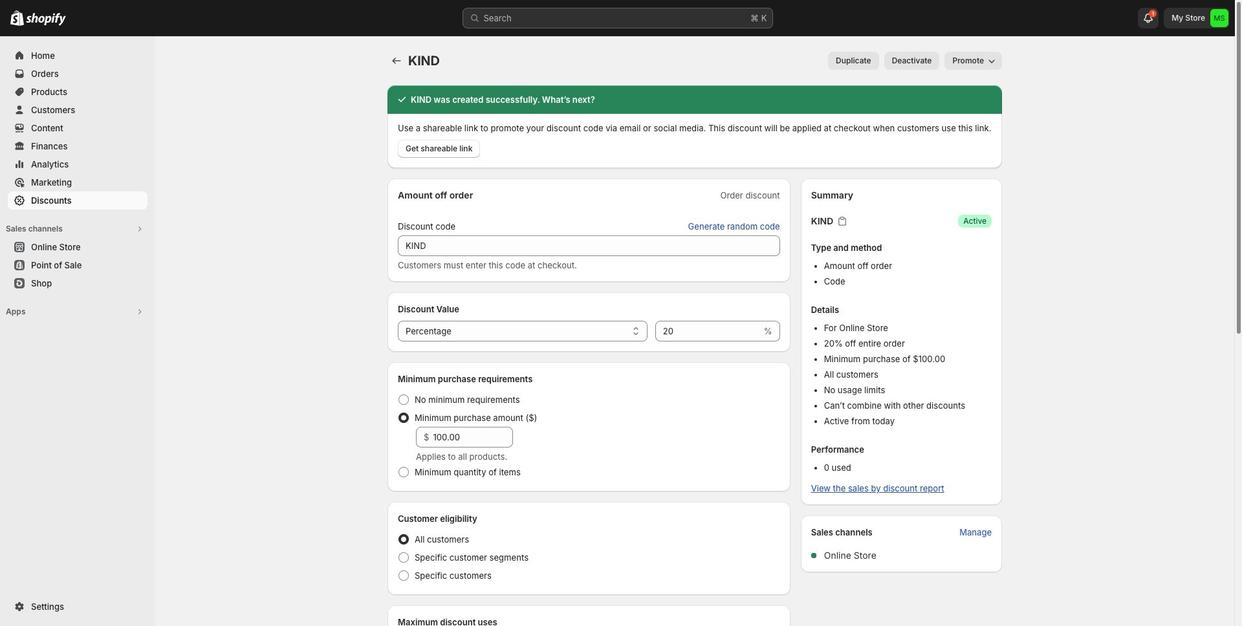 Task type: locate. For each thing, give the bounding box(es) containing it.
shopify image
[[10, 10, 24, 26], [26, 13, 66, 26]]

None text field
[[398, 236, 780, 256], [655, 321, 762, 342], [398, 236, 780, 256], [655, 321, 762, 342]]

my store image
[[1211, 9, 1229, 27]]

1 horizontal spatial shopify image
[[26, 13, 66, 26]]



Task type: vqa. For each thing, say whether or not it's contained in the screenshot.
"HOME"
no



Task type: describe. For each thing, give the bounding box(es) containing it.
0.00 text field
[[433, 427, 513, 448]]

0 horizontal spatial shopify image
[[10, 10, 24, 26]]



